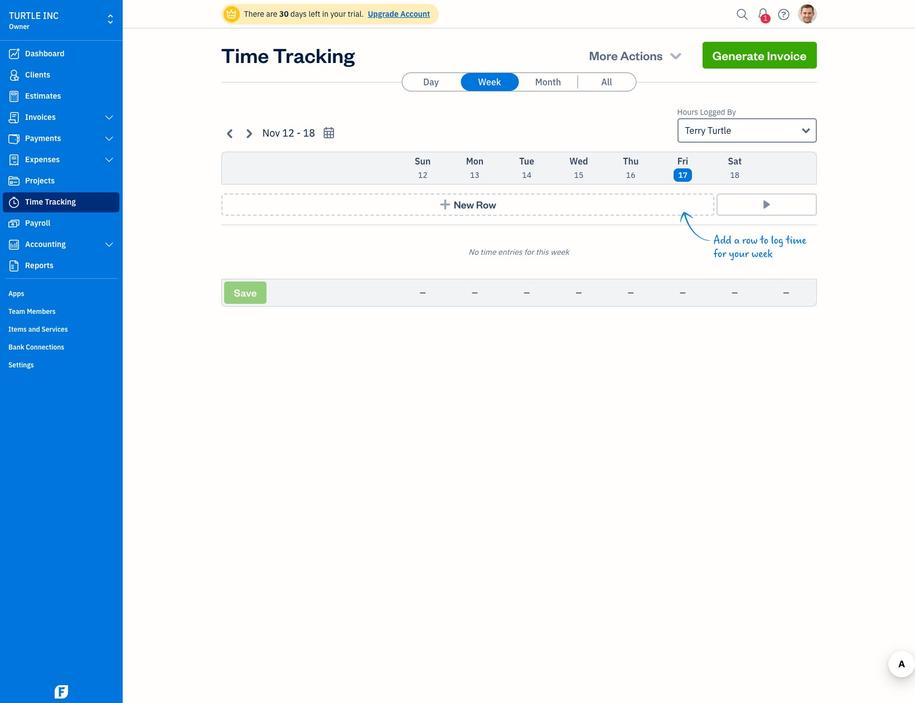 Task type: describe. For each thing, give the bounding box(es) containing it.
estimate image
[[7, 91, 21, 102]]

timer image
[[7, 197, 21, 208]]

apps
[[8, 290, 24, 298]]

upgrade
[[368, 9, 399, 19]]

accounting link
[[3, 235, 119, 255]]

1 horizontal spatial time tracking
[[221, 42, 355, 68]]

day link
[[402, 73, 460, 91]]

18 inside sat 18
[[731, 170, 740, 180]]

dashboard link
[[3, 44, 119, 64]]

sun
[[415, 156, 431, 167]]

chevron large down image for invoices
[[104, 113, 114, 122]]

week inside add a row to log time for your week
[[752, 248, 773, 261]]

clients link
[[3, 65, 119, 85]]

mon
[[466, 156, 484, 167]]

sat
[[728, 156, 742, 167]]

hours
[[678, 107, 699, 117]]

sun 12
[[415, 156, 431, 180]]

terry turtle button
[[678, 118, 817, 143]]

month link
[[519, 73, 577, 91]]

crown image
[[226, 8, 237, 20]]

are
[[266, 9, 278, 19]]

this
[[536, 247, 549, 257]]

connections
[[26, 343, 64, 352]]

0 horizontal spatial time
[[481, 247, 496, 257]]

your inside add a row to log time for your week
[[729, 248, 749, 261]]

all
[[602, 76, 613, 88]]

week link
[[461, 73, 519, 91]]

services
[[42, 325, 68, 334]]

log
[[772, 234, 784, 247]]

to
[[761, 234, 769, 247]]

actions
[[621, 47, 663, 63]]

search image
[[734, 6, 752, 23]]

estimates
[[25, 91, 61, 101]]

team members
[[8, 307, 56, 316]]

1 horizontal spatial time
[[221, 42, 269, 68]]

team
[[8, 307, 25, 316]]

2 — from the left
[[472, 288, 478, 298]]

mon 13
[[466, 156, 484, 180]]

accounting
[[25, 239, 66, 249]]

items
[[8, 325, 27, 334]]

thu 16
[[623, 156, 639, 180]]

time inside "link"
[[25, 197, 43, 207]]

payments
[[25, 133, 61, 143]]

new row
[[454, 198, 497, 211]]

-
[[297, 127, 301, 139]]

apps link
[[3, 285, 119, 302]]

day
[[424, 76, 439, 88]]

plus image
[[439, 199, 452, 210]]

new
[[454, 198, 474, 211]]

time tracking link
[[3, 192, 119, 213]]

turtle
[[9, 10, 41, 21]]

members
[[27, 307, 56, 316]]

0 horizontal spatial for
[[524, 247, 534, 257]]

days
[[291, 9, 307, 19]]

row
[[743, 234, 758, 247]]

generate
[[713, 47, 765, 63]]

report image
[[7, 261, 21, 272]]

0 horizontal spatial your
[[331, 9, 346, 19]]

4 — from the left
[[576, 288, 582, 298]]

logged
[[700, 107, 726, 117]]

team members link
[[3, 303, 119, 320]]

12 for nov
[[282, 127, 295, 139]]

add a row to log time for your week
[[714, 234, 807, 261]]

turtle inc owner
[[9, 10, 59, 31]]

bank connections
[[8, 343, 64, 352]]

1 horizontal spatial tracking
[[273, 42, 355, 68]]

expense image
[[7, 155, 21, 166]]

add
[[714, 234, 732, 247]]

for inside add a row to log time for your week
[[714, 248, 727, 261]]

trial.
[[348, 9, 364, 19]]

expenses link
[[3, 150, 119, 170]]

30
[[279, 9, 289, 19]]

fri 17
[[678, 156, 689, 180]]

in
[[322, 9, 329, 19]]

wed 15
[[570, 156, 588, 180]]

owner
[[9, 22, 29, 31]]

invoice image
[[7, 112, 21, 123]]



Task type: locate. For each thing, give the bounding box(es) containing it.
go to help image
[[775, 6, 793, 23]]

chevron large down image up payments "link"
[[104, 113, 114, 122]]

16
[[627, 170, 636, 180]]

sat 18
[[728, 156, 742, 180]]

bank
[[8, 343, 24, 352]]

1 horizontal spatial 18
[[731, 170, 740, 180]]

chevrondown image
[[668, 47, 684, 63]]

chevron large down image for accounting
[[104, 240, 114, 249]]

12 for sun
[[418, 170, 428, 180]]

all link
[[578, 73, 636, 91]]

for left this
[[524, 247, 534, 257]]

payment image
[[7, 133, 21, 145]]

time
[[221, 42, 269, 68], [25, 197, 43, 207]]

12 inside sun 12
[[418, 170, 428, 180]]

1 horizontal spatial 12
[[418, 170, 428, 180]]

nov 12 - 18
[[263, 127, 315, 139]]

1 vertical spatial 12
[[418, 170, 428, 180]]

for
[[524, 247, 534, 257], [714, 248, 727, 261]]

0 vertical spatial time
[[221, 42, 269, 68]]

17
[[679, 170, 688, 180]]

tue 14
[[520, 156, 535, 180]]

time tracking
[[221, 42, 355, 68], [25, 197, 76, 207]]

5 — from the left
[[628, 288, 634, 298]]

expenses
[[25, 155, 60, 165]]

14
[[522, 170, 532, 180]]

your right in
[[331, 9, 346, 19]]

wed
[[570, 156, 588, 167]]

chevron large down image inside expenses link
[[104, 156, 114, 165]]

1 vertical spatial 18
[[731, 170, 740, 180]]

and
[[28, 325, 40, 334]]

0 horizontal spatial week
[[551, 247, 569, 257]]

previous week image
[[224, 127, 237, 140]]

projects link
[[3, 171, 119, 191]]

chevron large down image for payments
[[104, 134, 114, 143]]

0 horizontal spatial 12
[[282, 127, 295, 139]]

left
[[309, 9, 320, 19]]

time right 'no'
[[481, 247, 496, 257]]

1
[[764, 14, 768, 22]]

1 horizontal spatial week
[[752, 248, 773, 261]]

week
[[478, 76, 501, 88]]

money image
[[7, 218, 21, 229]]

3 — from the left
[[524, 288, 530, 298]]

tracking down projects link
[[45, 197, 76, 207]]

0 vertical spatial time tracking
[[221, 42, 355, 68]]

15
[[574, 170, 584, 180]]

time tracking down projects link
[[25, 197, 76, 207]]

0 vertical spatial your
[[331, 9, 346, 19]]

your down a
[[729, 248, 749, 261]]

1 vertical spatial time tracking
[[25, 197, 76, 207]]

8 — from the left
[[784, 288, 790, 298]]

clients
[[25, 70, 50, 80]]

terry
[[685, 125, 706, 136]]

by
[[728, 107, 737, 117]]

week down to
[[752, 248, 773, 261]]

0 horizontal spatial time tracking
[[25, 197, 76, 207]]

project image
[[7, 176, 21, 187]]

1 vertical spatial tracking
[[45, 197, 76, 207]]

main element
[[0, 0, 151, 704]]

more actions
[[590, 47, 663, 63]]

your
[[331, 9, 346, 19], [729, 248, 749, 261]]

choose a date image
[[323, 127, 335, 139]]

0 horizontal spatial 18
[[303, 127, 315, 139]]

a
[[735, 234, 740, 247]]

bank connections link
[[3, 339, 119, 355]]

generate invoice button
[[703, 42, 817, 69]]

there
[[244, 9, 264, 19]]

upgrade account link
[[366, 9, 430, 19]]

1 vertical spatial time
[[25, 197, 43, 207]]

items and services
[[8, 325, 68, 334]]

thu
[[623, 156, 639, 167]]

entries
[[498, 247, 523, 257]]

time
[[787, 234, 807, 247], [481, 247, 496, 257]]

tracking
[[273, 42, 355, 68], [45, 197, 76, 207]]

0 vertical spatial 18
[[303, 127, 315, 139]]

payments link
[[3, 129, 119, 149]]

12 left -
[[282, 127, 295, 139]]

1 chevron large down image from the top
[[104, 113, 114, 122]]

payroll link
[[3, 214, 119, 234]]

0 horizontal spatial time
[[25, 197, 43, 207]]

1 horizontal spatial time
[[787, 234, 807, 247]]

0 vertical spatial 12
[[282, 127, 295, 139]]

0 vertical spatial tracking
[[273, 42, 355, 68]]

time right timer image at the top left of page
[[25, 197, 43, 207]]

start timer image
[[760, 199, 773, 210]]

time tracking down the 30
[[221, 42, 355, 68]]

1 horizontal spatial for
[[714, 248, 727, 261]]

time tracking inside "link"
[[25, 197, 76, 207]]

no time entries for this week
[[469, 247, 569, 257]]

chevron large down image for expenses
[[104, 156, 114, 165]]

4 chevron large down image from the top
[[104, 240, 114, 249]]

7 — from the left
[[732, 288, 738, 298]]

next week image
[[242, 127, 255, 140]]

more
[[590, 47, 618, 63]]

generate invoice
[[713, 47, 807, 63]]

dashboard
[[25, 49, 65, 59]]

time right log
[[787, 234, 807, 247]]

dashboard image
[[7, 49, 21, 60]]

chevron large down image inside payments "link"
[[104, 134, 114, 143]]

chevron large down image down invoices link
[[104, 134, 114, 143]]

chart image
[[7, 239, 21, 251]]

invoice
[[767, 47, 807, 63]]

nov
[[263, 127, 280, 139]]

reports link
[[3, 256, 119, 276]]

1 button
[[755, 3, 772, 25]]

more actions button
[[579, 42, 694, 69]]

18
[[303, 127, 315, 139], [731, 170, 740, 180]]

week right this
[[551, 247, 569, 257]]

18 right -
[[303, 127, 315, 139]]

time down there
[[221, 42, 269, 68]]

12 down sun
[[418, 170, 428, 180]]

inc
[[43, 10, 59, 21]]

reports
[[25, 261, 54, 271]]

terry turtle
[[685, 125, 732, 136]]

there are 30 days left in your trial. upgrade account
[[244, 9, 430, 19]]

client image
[[7, 70, 21, 81]]

settings link
[[3, 357, 119, 373]]

row
[[476, 198, 497, 211]]

account
[[401, 9, 430, 19]]

6 — from the left
[[680, 288, 686, 298]]

projects
[[25, 176, 55, 186]]

tracking down left
[[273, 42, 355, 68]]

chevron large down image inside invoices link
[[104, 113, 114, 122]]

for down add
[[714, 248, 727, 261]]

invoices link
[[3, 108, 119, 128]]

2 chevron large down image from the top
[[104, 134, 114, 143]]

chevron large down image down payroll link
[[104, 240, 114, 249]]

18 down the sat
[[731, 170, 740, 180]]

hours logged by
[[678, 107, 737, 117]]

tue
[[520, 156, 535, 167]]

1 vertical spatial your
[[729, 248, 749, 261]]

0 horizontal spatial tracking
[[45, 197, 76, 207]]

items and services link
[[3, 321, 119, 338]]

week
[[551, 247, 569, 257], [752, 248, 773, 261]]

settings
[[8, 361, 34, 369]]

estimates link
[[3, 86, 119, 107]]

tracking inside "link"
[[45, 197, 76, 207]]

fri
[[678, 156, 689, 167]]

time inside add a row to log time for your week
[[787, 234, 807, 247]]

chevron large down image up projects link
[[104, 156, 114, 165]]

12
[[282, 127, 295, 139], [418, 170, 428, 180]]

chevron large down image
[[104, 113, 114, 122], [104, 134, 114, 143], [104, 156, 114, 165], [104, 240, 114, 249]]

freshbooks image
[[52, 686, 70, 699]]

month
[[536, 76, 561, 88]]

turtle
[[708, 125, 732, 136]]

1 — from the left
[[420, 288, 426, 298]]

1 horizontal spatial your
[[729, 248, 749, 261]]

new row button
[[221, 194, 714, 216]]

3 chevron large down image from the top
[[104, 156, 114, 165]]



Task type: vqa. For each thing, say whether or not it's contained in the screenshot.
chevron large down icon inside the Accounting link
no



